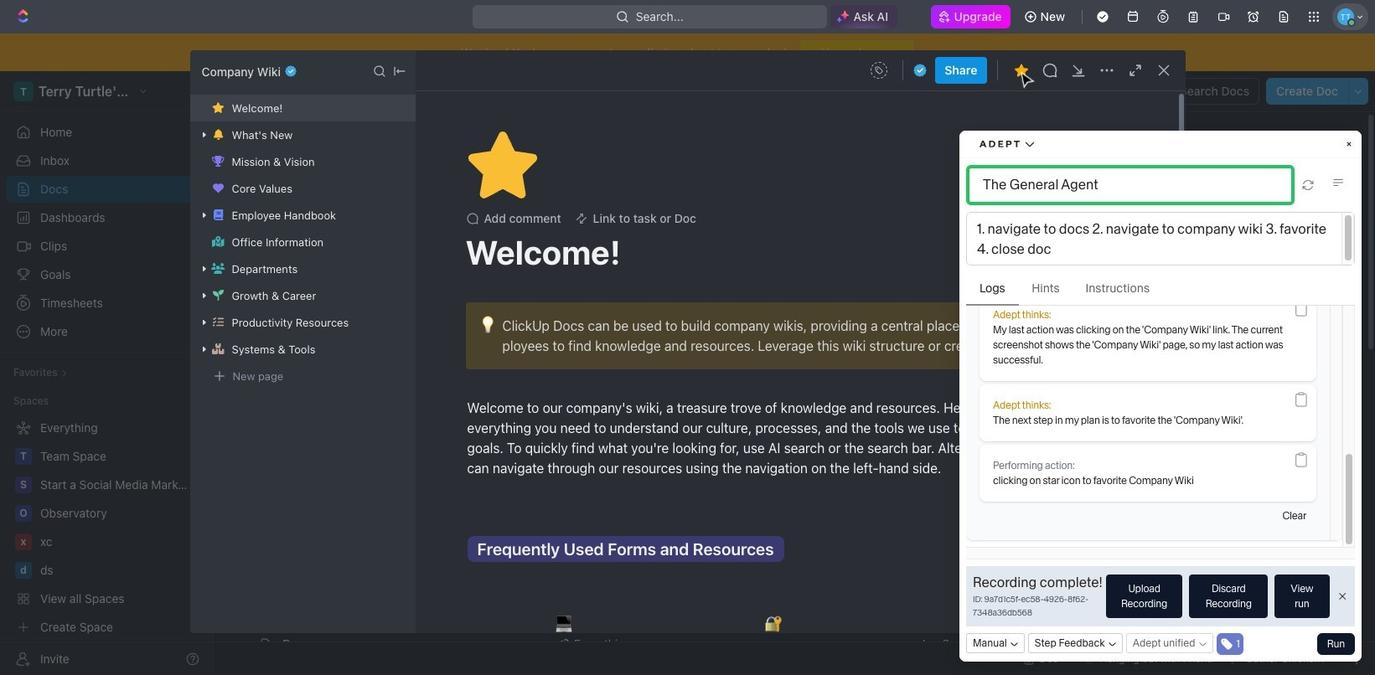 Task type: describe. For each thing, give the bounding box(es) containing it.
dropdown menu image
[[866, 57, 893, 84]]

map location dot image
[[212, 237, 224, 247]]

book image
[[214, 210, 223, 221]]

sidebar navigation
[[0, 71, 214, 675]]

terry turtle's workspace, , element
[[275, 323, 295, 344]]

trophy image
[[212, 156, 224, 167]]

boxes stacked image
[[212, 344, 224, 355]]



Task type: vqa. For each thing, say whether or not it's contained in the screenshot.
40h text field
no



Task type: locate. For each thing, give the bounding box(es) containing it.
drumstick bite image
[[1231, 654, 1241, 664]]

heart image
[[1000, 241, 1010, 252]]

tree inside sidebar navigation
[[7, 415, 197, 641]]

row
[[254, 486, 1341, 513], [254, 512, 1341, 542], [254, 541, 1341, 572], [254, 571, 1341, 601], [254, 600, 1341, 630], [235, 629, 1341, 659]]

1 horizontal spatial star image
[[637, 214, 649, 225]]

seedling image
[[213, 290, 224, 301]]

0 horizontal spatial star image
[[212, 102, 224, 113]]

1 vertical spatial star image
[[637, 214, 649, 225]]

tree
[[7, 415, 197, 641]]

cell
[[1043, 513, 1177, 541], [1177, 513, 1311, 541], [547, 572, 715, 600], [235, 630, 254, 659]]

bell image
[[214, 129, 223, 140]]

users image
[[211, 263, 225, 274]]

0 vertical spatial star image
[[212, 102, 224, 113]]

table
[[235, 486, 1341, 675]]

star image
[[276, 188, 288, 198]]

tab list
[[254, 447, 669, 486]]

list check image
[[213, 317, 224, 328]]

heart image
[[213, 183, 224, 194]]

star image
[[212, 102, 224, 113], [637, 214, 649, 225]]



